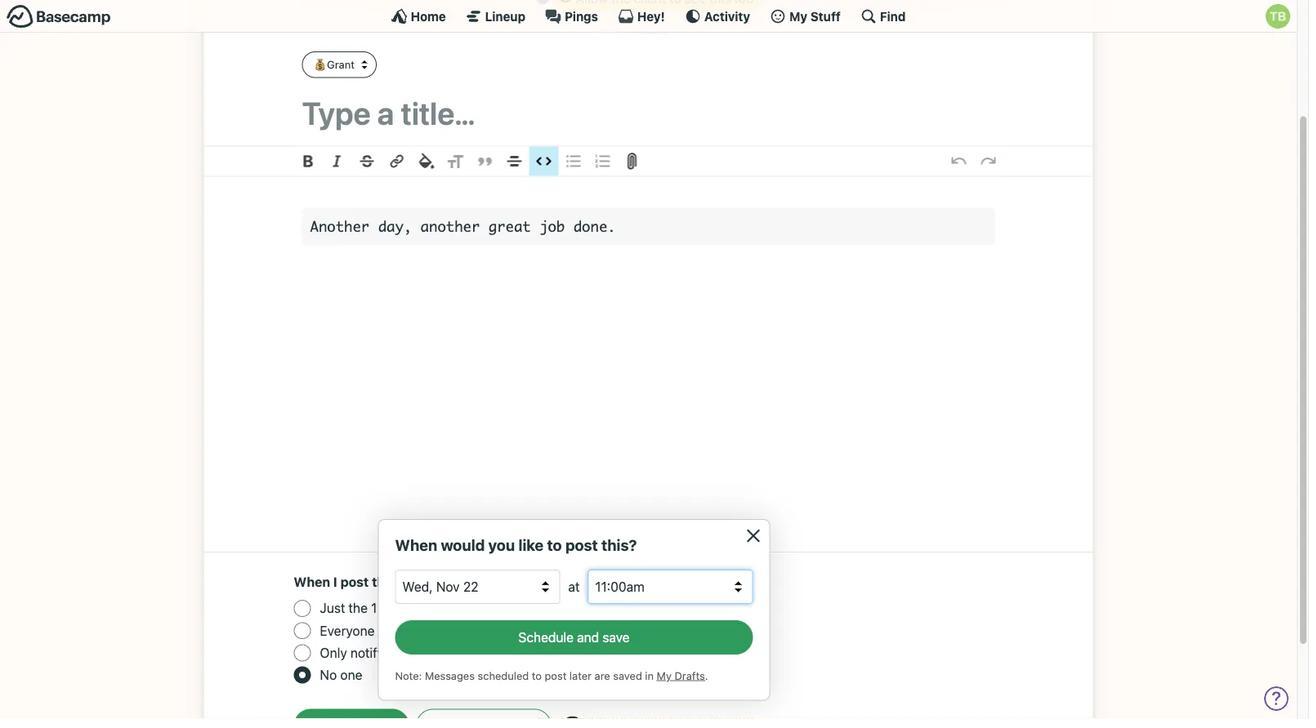 Task type: locate. For each thing, give the bounding box(es) containing it.
post left later
[[545, 671, 567, 683]]

post
[[565, 537, 598, 555], [340, 575, 369, 591], [545, 671, 567, 683]]

another day, another great job done.
[[310, 218, 616, 236]]

i
[[333, 575, 337, 591]]

0 horizontal spatial my
[[657, 671, 672, 683]]

1 down who
[[387, 646, 393, 662]]

0 vertical spatial this
[[493, 602, 515, 617]]

my right in
[[657, 671, 672, 683]]

when for when i post this, notify…
[[294, 575, 330, 591]]

1 horizontal spatial to
[[547, 537, 562, 555]]

saved
[[613, 671, 642, 683]]

note:
[[395, 671, 422, 683]]

post left the this?
[[565, 537, 598, 555]]

later
[[569, 671, 592, 683]]

project
[[518, 602, 560, 617], [480, 624, 522, 639]]

0 horizontal spatial when
[[294, 575, 330, 591]]

post right i
[[340, 575, 369, 591]]

1
[[371, 602, 377, 617], [387, 646, 393, 662]]

can
[[406, 624, 428, 639]]

everyone
[[320, 624, 375, 639]]

0 vertical spatial 1
[[371, 602, 377, 617]]

person.
[[397, 646, 441, 662]]

1 vertical spatial project
[[480, 624, 522, 639]]

my stuff
[[789, 9, 841, 23]]

1 horizontal spatial my
[[789, 9, 807, 23]]

done.
[[573, 218, 616, 236]]

on
[[475, 602, 490, 617]]

1 vertical spatial my
[[657, 671, 672, 683]]

who
[[378, 624, 403, 639]]

when would you like to post this?
[[395, 537, 637, 555]]

1 vertical spatial when
[[294, 575, 330, 591]]

1 right the
[[371, 602, 377, 617]]

just the 1 person working on this project
[[320, 602, 560, 617]]

when left i
[[294, 575, 330, 591]]

0 vertical spatial when
[[395, 537, 437, 555]]

1 for person
[[371, 602, 377, 617]]

home link
[[391, 8, 446, 25]]

this up change… button
[[456, 624, 477, 639]]

to
[[547, 537, 562, 555], [532, 671, 542, 683]]

find
[[880, 9, 906, 23]]

0 vertical spatial my
[[789, 9, 807, 23]]

pings button
[[545, 8, 598, 25]]

1 horizontal spatial 1
[[387, 646, 393, 662]]

schedule and save button
[[395, 621, 753, 656]]

0 horizontal spatial this
[[456, 624, 477, 639]]

💰 grant button
[[302, 52, 377, 79]]

messages
[[425, 671, 475, 683]]

person
[[380, 602, 421, 617]]

lineup link
[[466, 8, 525, 25]]

to right like
[[547, 537, 562, 555]]

note: messages scheduled to post later are     saved in my drafts .
[[395, 671, 708, 683]]

1 for person.
[[387, 646, 393, 662]]

my drafts link
[[657, 671, 705, 683]]

this right on
[[493, 602, 515, 617]]

0 horizontal spatial 1
[[371, 602, 377, 617]]

this
[[493, 602, 515, 617], [456, 624, 477, 639]]

main element
[[0, 0, 1297, 33]]

drafts
[[675, 671, 705, 683]]

switch accounts image
[[7, 4, 111, 29]]

0 vertical spatial project
[[518, 602, 560, 617]]

when
[[395, 537, 437, 555], [294, 575, 330, 591]]

find button
[[860, 8, 906, 25]]

in
[[645, 671, 654, 683]]

0 vertical spatial post
[[565, 537, 598, 555]]

the
[[349, 602, 368, 617]]

change…
[[445, 646, 501, 662]]

my left the stuff at the right of page
[[789, 9, 807, 23]]

hey! button
[[618, 8, 665, 25]]

0 horizontal spatial to
[[532, 671, 542, 683]]

my stuff button
[[770, 8, 841, 25]]

schedule
[[518, 631, 574, 646]]

💰 grant
[[313, 59, 355, 71]]

1 vertical spatial 1
[[387, 646, 393, 662]]

my
[[789, 9, 807, 23], [657, 671, 672, 683]]

to right scheduled
[[532, 671, 542, 683]]

hey!
[[637, 9, 665, 23]]

activity link
[[685, 8, 750, 25]]

.
[[705, 671, 708, 683]]

0 vertical spatial to
[[547, 537, 562, 555]]

schedule and save
[[518, 631, 630, 646]]

are
[[595, 671, 610, 683]]

activity
[[704, 9, 750, 23]]

no
[[320, 668, 337, 684]]

project up schedule
[[518, 602, 560, 617]]

1 horizontal spatial when
[[395, 537, 437, 555]]

💰
[[313, 59, 324, 71]]

project down on
[[480, 624, 522, 639]]

schedule this to post later image
[[563, 718, 582, 720]]

when up notify…
[[395, 537, 437, 555]]

1 vertical spatial to
[[532, 671, 542, 683]]



Task type: vqa. For each thing, say whether or not it's contained in the screenshot.
PROJECTS to the left
no



Task type: describe. For each thing, give the bounding box(es) containing it.
no one
[[320, 668, 362, 684]]

1 vertical spatial this
[[456, 624, 477, 639]]

tim burton image
[[1266, 4, 1290, 29]]

1 vertical spatial post
[[340, 575, 369, 591]]

save
[[603, 631, 630, 646]]

grant
[[327, 59, 355, 71]]

stuff
[[810, 9, 841, 23]]

would
[[441, 537, 485, 555]]

notify
[[350, 646, 384, 662]]

when i post this, notify…
[[294, 575, 451, 591]]

2 vertical spatial post
[[545, 671, 567, 683]]

only
[[320, 646, 347, 662]]

when for when would you like to post this?
[[395, 537, 437, 555]]

like
[[518, 537, 543, 555]]

only notify 1 person. change…
[[320, 646, 501, 662]]

scheduled
[[478, 671, 529, 683]]

1 horizontal spatial this
[[493, 602, 515, 617]]

this?
[[601, 537, 637, 555]]

another
[[421, 218, 480, 236]]

everyone         who can see this project
[[320, 624, 522, 639]]

home
[[411, 9, 446, 23]]

another
[[310, 218, 370, 236]]

notify…
[[403, 575, 451, 591]]

job
[[539, 218, 565, 236]]

this,
[[372, 575, 400, 591]]

one
[[340, 668, 362, 684]]

you
[[488, 537, 515, 555]]

Type a title… text field
[[302, 95, 995, 132]]

and
[[577, 631, 599, 646]]

my inside popup button
[[789, 9, 807, 23]]

change… button
[[445, 644, 501, 664]]

just
[[320, 602, 345, 617]]

great
[[488, 218, 531, 236]]

see
[[431, 624, 452, 639]]

day,
[[378, 218, 412, 236]]

pings
[[565, 9, 598, 23]]

at
[[568, 580, 580, 596]]

lineup
[[485, 9, 525, 23]]

Write away… text field
[[253, 177, 1044, 533]]

working
[[425, 602, 471, 617]]



